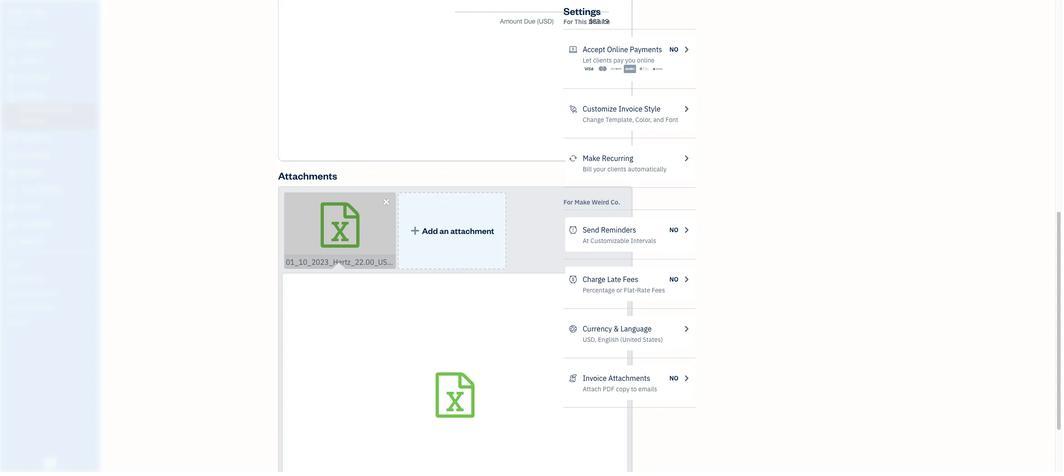 Task type: describe. For each thing, give the bounding box(es) containing it.
money image
[[6, 203, 17, 212]]

customize invoice style
[[583, 104, 661, 113]]

send reminders
[[583, 226, 636, 235]]

mastercard image
[[597, 64, 609, 74]]

delete attachment image
[[382, 197, 391, 208]]

plus image
[[410, 226, 420, 236]]

Terms text field
[[301, 111, 609, 127]]

chart image
[[6, 220, 17, 229]]

let clients pay you online
[[583, 56, 655, 64]]

bank image
[[652, 64, 664, 74]]

apple pay image
[[638, 64, 650, 74]]

rate
[[637, 286, 650, 295]]

no for send reminders
[[670, 226, 679, 234]]

percentage or flat-rate fees
[[583, 286, 665, 295]]

make recurring
[[583, 154, 633, 163]]

timer image
[[6, 186, 17, 195]]

color,
[[636, 116, 652, 124]]

items and services image
[[7, 290, 97, 297]]

2 chevronright image from the top
[[682, 153, 691, 164]]

2 vertical spatial invoice
[[583, 374, 607, 383]]

attach pdf copy to emails
[[583, 385, 657, 393]]

amount
[[500, 18, 522, 25]]

intervals
[[631, 237, 656, 245]]

1 vertical spatial clients
[[608, 165, 627, 173]]

attachment
[[451, 226, 494, 236]]

for make weird co.
[[564, 198, 620, 206]]

settings for this invoice
[[564, 5, 610, 26]]

currency
[[583, 324, 612, 334]]

usd,
[[583, 336, 597, 344]]

chevronright image for send reminders
[[682, 225, 691, 236]]

no for invoice attachments
[[670, 374, 679, 383]]

expense image
[[6, 151, 17, 160]]

bill
[[583, 165, 592, 173]]

0 vertical spatial attachments
[[278, 169, 337, 182]]

attach
[[583, 385, 602, 393]]

style
[[644, 104, 661, 113]]

$83.19
[[590, 18, 609, 25]]

usd
[[539, 18, 552, 25]]

let
[[583, 56, 592, 64]]

online
[[607, 45, 628, 54]]

charge
[[583, 275, 606, 284]]

charge late fees
[[583, 275, 638, 284]]

freshbooks image
[[43, 458, 57, 469]]

american express image
[[624, 64, 636, 74]]

states)
[[643, 336, 663, 344]]

customizable
[[591, 237, 629, 245]]

settings
[[564, 5, 601, 17]]

(united
[[620, 336, 641, 344]]

template,
[[606, 116, 634, 124]]

invoice inside settings for this invoice
[[589, 18, 610, 26]]

an
[[440, 226, 449, 236]]

project image
[[6, 168, 17, 177]]

0 vertical spatial clients
[[593, 56, 612, 64]]

2 for from the top
[[564, 198, 573, 206]]

visa image
[[583, 64, 595, 74]]

01_10_2023_hertz_22.00_usd.xlsx
[[286, 258, 407, 267]]

0 vertical spatial make
[[583, 154, 600, 163]]

inc
[[35, 8, 48, 17]]

accept
[[583, 45, 605, 54]]

turtle inc owner
[[7, 8, 48, 25]]

usd, english (united states)
[[583, 336, 663, 344]]

currencyandlanguage image
[[569, 324, 577, 334]]

onlinesales image
[[569, 44, 577, 55]]

invoice attachments
[[583, 374, 650, 383]]

payments
[[630, 45, 662, 54]]

chevronright image for invoice attachments
[[682, 373, 691, 384]]

01_10_2023_hertz_22.00_usd.xlsx button
[[284, 192, 407, 270]]

language
[[621, 324, 652, 334]]

co.
[[611, 198, 620, 206]]

bank connections image
[[7, 304, 97, 311]]

apps image
[[7, 260, 97, 268]]

flat-
[[624, 286, 637, 295]]

accept online payments
[[583, 45, 662, 54]]

send
[[583, 226, 599, 235]]



Task type: locate. For each thing, give the bounding box(es) containing it.
invoice up attach
[[583, 374, 607, 383]]

1 vertical spatial fees
[[652, 286, 665, 295]]

make left weird
[[575, 198, 590, 206]]

add an attachment
[[422, 226, 494, 236]]

latereminders image
[[569, 225, 577, 236]]

paintbrush image
[[569, 103, 577, 114]]

report image
[[6, 237, 17, 246]]

0 vertical spatial invoice
[[589, 18, 610, 26]]

invoice
[[589, 18, 610, 26], [619, 104, 643, 113], [583, 374, 607, 383]]

change
[[583, 116, 604, 124]]

dashboard image
[[6, 39, 17, 49]]

1 vertical spatial attachments
[[609, 374, 650, 383]]

1 vertical spatial invoice
[[619, 104, 643, 113]]

emails
[[638, 385, 657, 393]]

refresh image
[[569, 153, 577, 164]]

fees
[[623, 275, 638, 284], [652, 286, 665, 295]]

amount due ( usd )
[[500, 18, 554, 25]]

your
[[594, 165, 606, 173]]

owner
[[7, 18, 24, 25]]

chevronright image for charge late fees
[[682, 274, 691, 285]]

latefees image
[[569, 274, 577, 285]]

no for charge late fees
[[670, 275, 679, 284]]

percentage
[[583, 286, 615, 295]]

for left this
[[564, 18, 573, 26]]

fees up flat-
[[623, 275, 638, 284]]

estimate image
[[6, 74, 17, 83]]

1 vertical spatial for
[[564, 198, 573, 206]]

1 for from the top
[[564, 18, 573, 26]]

at
[[583, 237, 589, 245]]

no for accept online payments
[[670, 45, 679, 54]]

invoice right this
[[589, 18, 610, 26]]

recurring
[[602, 154, 633, 163]]

or
[[617, 286, 622, 295]]

team members image
[[7, 275, 97, 282]]

make up bill
[[583, 154, 600, 163]]

customize
[[583, 104, 617, 113]]

clients down accept
[[593, 56, 612, 64]]

1 vertical spatial make
[[575, 198, 590, 206]]

0 vertical spatial fees
[[623, 275, 638, 284]]

5 chevronright image from the top
[[682, 324, 691, 334]]

english
[[598, 336, 619, 344]]

for
[[564, 18, 573, 26], [564, 198, 573, 206]]

invoice up change template, color, and font on the right of the page
[[619, 104, 643, 113]]

&
[[614, 324, 619, 334]]

(
[[537, 18, 539, 25]]

make
[[583, 154, 600, 163], [575, 198, 590, 206]]

attachments
[[278, 169, 337, 182], [609, 374, 650, 383]]

fees right 'rate'
[[652, 286, 665, 295]]

0 horizontal spatial attachments
[[278, 169, 337, 182]]

at customizable intervals
[[583, 237, 656, 245]]

payment image
[[6, 134, 17, 143]]

for up latereminders image
[[564, 198, 573, 206]]

change template, color, and font
[[583, 116, 678, 124]]

client image
[[6, 57, 17, 66]]

pdf
[[603, 385, 615, 393]]

3 no from the top
[[670, 275, 679, 284]]

turtle
[[7, 8, 33, 17]]

2 no from the top
[[670, 226, 679, 234]]

1 no from the top
[[670, 45, 679, 54]]

clients
[[593, 56, 612, 64], [608, 165, 627, 173]]

automatically
[[628, 165, 667, 173]]

for inside settings for this invoice
[[564, 18, 573, 26]]

copy
[[616, 385, 630, 393]]

0 vertical spatial for
[[564, 18, 573, 26]]

weird
[[592, 198, 609, 206]]

late
[[607, 275, 621, 284]]

1 horizontal spatial fees
[[652, 286, 665, 295]]

invoice image
[[6, 91, 17, 100]]

font
[[666, 116, 678, 124]]

chevronright image
[[682, 44, 691, 55], [682, 153, 691, 164], [682, 225, 691, 236], [682, 274, 691, 285], [682, 324, 691, 334], [682, 373, 691, 384]]

due
[[524, 18, 536, 25]]

pay
[[614, 56, 624, 64]]

discover image
[[610, 64, 623, 74]]

clients down "recurring" at the top right of the page
[[608, 165, 627, 173]]

1 horizontal spatial attachments
[[609, 374, 650, 383]]

add an attachment button
[[398, 192, 506, 270]]

6 chevronright image from the top
[[682, 373, 691, 384]]

online
[[637, 56, 655, 64]]

this
[[575, 18, 587, 26]]

main element
[[0, 0, 123, 472]]

0 horizontal spatial fees
[[623, 275, 638, 284]]

settings image
[[7, 319, 97, 326]]

to
[[631, 385, 637, 393]]

add
[[422, 226, 438, 236]]

reminders
[[601, 226, 636, 235]]

no
[[670, 45, 679, 54], [670, 226, 679, 234], [670, 275, 679, 284], [670, 374, 679, 383]]

invoices image
[[569, 373, 577, 384]]

and
[[653, 116, 664, 124]]

)
[[552, 18, 554, 25]]

chevronright image
[[682, 103, 691, 114]]

4 no from the top
[[670, 374, 679, 383]]

Notes text field
[[301, 80, 609, 88]]

3 chevronright image from the top
[[682, 225, 691, 236]]

bill your clients automatically
[[583, 165, 667, 173]]

chevronright image for accept online payments
[[682, 44, 691, 55]]

you
[[625, 56, 636, 64]]

currency & language
[[583, 324, 652, 334]]

1 chevronright image from the top
[[682, 44, 691, 55]]

4 chevronright image from the top
[[682, 274, 691, 285]]



Task type: vqa. For each thing, say whether or not it's contained in the screenshot.
USD
yes



